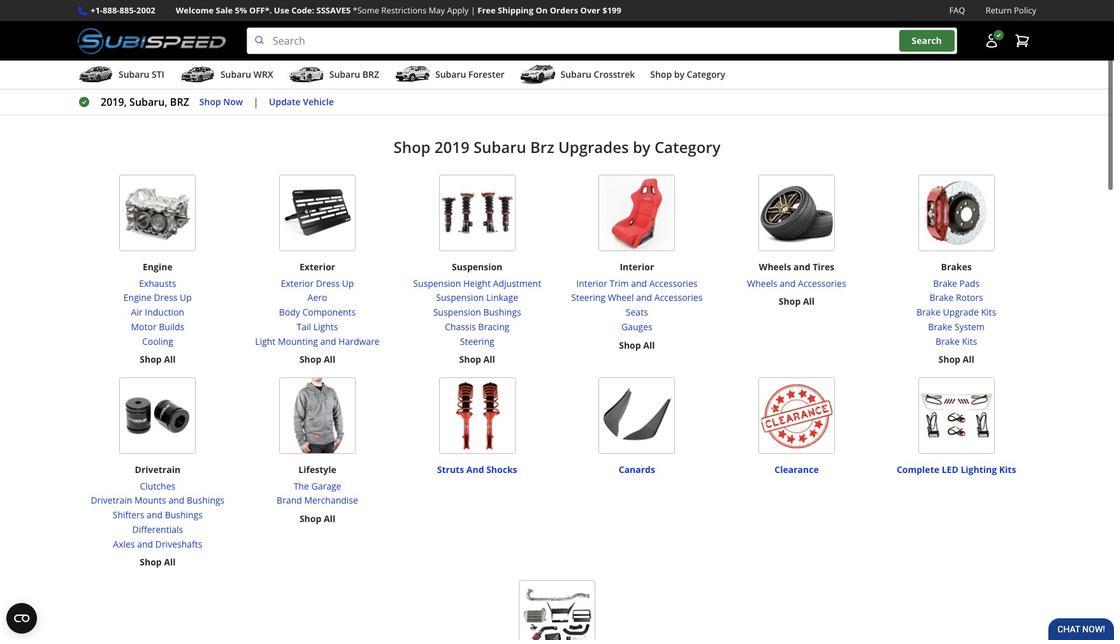 Task type: describe. For each thing, give the bounding box(es) containing it.
search input field
[[247, 28, 958, 54]]

all inside brakes brake pads brake rotors brake upgrade kits brake system brake kits shop all
[[963, 353, 975, 365]]

engine exhausts engine dress up air induction motor builds cooling shop all
[[124, 260, 192, 365]]

brz inside "dropdown button"
[[363, 68, 379, 80]]

interior image image
[[599, 174, 676, 251]]

cooling
[[142, 335, 173, 347]]

subaru for subaru sti
[[119, 68, 149, 80]]

chassis
[[445, 320, 476, 332]]

subaru wrx
[[221, 68, 273, 80]]

1 vertical spatial engine
[[124, 291, 152, 303]]

brake down brake pads link
[[930, 291, 954, 303]]

exterior exterior dress up aero body components tail lights light mounting and hardware shop all
[[255, 260, 380, 365]]

1 vertical spatial interior
[[577, 277, 608, 289]]

shop inside dropdown button
[[651, 68, 672, 80]]

$199
[[603, 4, 622, 16]]

differentials
[[132, 523, 183, 535]]

subaru left brz
[[474, 136, 527, 157]]

all inside wheels and tires wheels and accessories shop all
[[804, 295, 815, 307]]

brake down the brake upgrade kits link
[[929, 320, 953, 332]]

search
[[912, 35, 943, 47]]

shop inside the suspension suspension height adjustment suspension linkage suspension bushings chassis bracing steering shop all
[[460, 353, 482, 365]]

motor
[[131, 320, 157, 332]]

canards image image
[[599, 377, 676, 454]]

all inside engine exhausts engine dress up air induction motor builds cooling shop all
[[164, 353, 176, 365]]

code:
[[292, 4, 315, 16]]

subaru for subaru crosstrek
[[561, 68, 592, 80]]

lights
[[314, 320, 338, 332]]

shop inside exterior exterior dress up aero body components tail lights light mounting and hardware shop all
[[300, 353, 322, 365]]

all inside interior interior trim and accessories steering wheel and accessories seats gauges shop all
[[644, 338, 655, 351]]

shocks
[[487, 463, 518, 475]]

shop left now
[[200, 96, 221, 108]]

induction
[[145, 306, 184, 318]]

system
[[955, 320, 985, 332]]

open widget image
[[6, 603, 37, 634]]

upgrade
[[944, 306, 980, 318]]

air
[[131, 306, 143, 318]]

the garage link
[[277, 479, 358, 493]]

struts and shocks image image
[[439, 377, 516, 454]]

axles
[[113, 537, 135, 550]]

*some
[[353, 4, 379, 16]]

cooling link
[[124, 334, 192, 348]]

drivetrain image image
[[119, 377, 196, 454]]

mounting
[[278, 335, 318, 347]]

subaru for subaru brz
[[330, 68, 360, 80]]

brake down brake rotors link
[[917, 306, 941, 318]]

2019, subaru, brz
[[101, 95, 189, 109]]

dress inside engine exhausts engine dress up air induction motor builds cooling shop all
[[154, 291, 178, 303]]

light mounting and hardware link
[[255, 334, 380, 348]]

seats link
[[572, 305, 703, 319]]

tires
[[813, 260, 835, 272]]

chassis bracing link
[[413, 319, 542, 334]]

a subaru crosstrek thumbnail image image
[[520, 65, 556, 84]]

and inside exterior exterior dress up aero body components tail lights light mounting and hardware shop all
[[321, 335, 336, 347]]

subaru for subaru wrx
[[221, 68, 251, 80]]

brake up brake rotors link
[[934, 277, 958, 289]]

dress inside exterior exterior dress up aero body components tail lights light mounting and hardware shop all
[[316, 277, 340, 289]]

axles and driveshafts link
[[91, 537, 225, 551]]

2002
[[136, 4, 155, 16]]

clutches
[[140, 479, 176, 492]]

a subaru wrx thumbnail image image
[[180, 65, 215, 84]]

steering wheel and accessories link
[[572, 290, 703, 305]]

steering inside the suspension suspension height adjustment suspension linkage suspension bushings chassis bracing steering shop all
[[460, 335, 495, 347]]

brake rotors link
[[917, 290, 997, 305]]

lifestyle image image
[[279, 377, 356, 454]]

off*.
[[249, 4, 272, 16]]

complete led lighting kits image image
[[919, 377, 995, 454]]

mounts
[[135, 494, 166, 506]]

a subaru brz thumbnail image image
[[289, 65, 324, 84]]

aero link
[[255, 290, 380, 305]]

shop all link for components
[[300, 352, 336, 367]]

hardware
[[339, 335, 380, 347]]

subaru for subaru forester
[[436, 68, 466, 80]]

clutches link
[[91, 479, 225, 493]]

shop inside interior interior trim and accessories steering wheel and accessories seats gauges shop all
[[619, 338, 641, 351]]

+1-888-885-2002 link
[[91, 4, 155, 17]]

lifestyle
[[299, 463, 337, 475]]

light
[[255, 335, 276, 347]]

upgrades
[[559, 136, 629, 157]]

components
[[303, 306, 356, 318]]

shop inside lifestyle the garage brand merchandise shop all
[[300, 512, 322, 524]]

welcome sale 5% off*. use code: sssave5 *some restrictions may apply | free shipping on orders over $199
[[176, 4, 622, 16]]

struts and shocks link
[[437, 457, 518, 475]]

welcome
[[176, 4, 214, 16]]

adjustment
[[493, 277, 542, 289]]

suspension up height
[[452, 260, 503, 272]]

0 vertical spatial wheels
[[760, 260, 792, 272]]

exhausts link
[[124, 276, 192, 290]]

canards
[[619, 463, 656, 475]]

a subaru forester thumbnail image image
[[395, 65, 430, 84]]

body
[[279, 306, 300, 318]]

struts and shocks
[[437, 463, 518, 475]]

driveshafts
[[155, 537, 202, 550]]

brand
[[277, 494, 302, 506]]

suspension image image
[[439, 174, 516, 251]]

0 vertical spatial drivetrain
[[135, 463, 181, 475]]

0 horizontal spatial by
[[633, 136, 651, 157]]

complete led lighting kits
[[897, 463, 1017, 475]]

subaru forester button
[[395, 63, 505, 89]]

interior trim and accessories link
[[572, 276, 703, 290]]

wheels and accessories link
[[748, 276, 847, 290]]

body components link
[[255, 305, 380, 319]]

seats
[[626, 306, 649, 318]]

engine dress up link
[[124, 290, 192, 305]]

0 horizontal spatial kits
[[963, 335, 978, 347]]

sssave5
[[317, 4, 351, 16]]

shop all link for shifters
[[140, 555, 176, 570]]

gauges link
[[572, 319, 703, 334]]

all inside drivetrain clutches drivetrain mounts and bushings shifters and bushings differentials axles and driveshafts shop all
[[164, 556, 176, 568]]

and
[[467, 463, 484, 475]]

suspension up chassis
[[433, 306, 481, 318]]

shop all link for shop
[[779, 294, 815, 309]]

885-
[[120, 4, 136, 16]]

clearance link
[[775, 457, 819, 475]]

bushings inside the suspension suspension height adjustment suspension linkage suspension bushings chassis bracing steering shop all
[[484, 306, 522, 318]]

package deals image image
[[519, 580, 596, 640]]

2019
[[435, 136, 470, 157]]

tail lights link
[[255, 319, 380, 334]]

brake upgrade kits link
[[917, 305, 997, 319]]

brake kits link
[[917, 334, 997, 348]]

shop all link for all
[[300, 512, 336, 526]]

interior interior trim and accessories steering wheel and accessories seats gauges shop all
[[572, 260, 703, 351]]

exterior dress up link
[[255, 276, 380, 290]]

over
[[581, 4, 601, 16]]

button image
[[985, 33, 1000, 49]]

0 vertical spatial |
[[471, 4, 476, 16]]



Task type: locate. For each thing, give the bounding box(es) containing it.
0 vertical spatial kits
[[982, 306, 997, 318]]

up up "aero" link
[[342, 277, 354, 289]]

5%
[[235, 4, 247, 16]]

engine up exhausts
[[143, 260, 173, 272]]

1 horizontal spatial dress
[[316, 277, 340, 289]]

| right now
[[253, 95, 259, 109]]

0 vertical spatial interior
[[620, 260, 655, 272]]

accessories up steering wheel and accessories link
[[650, 277, 698, 289]]

up up induction
[[180, 291, 192, 303]]

subaru brz button
[[289, 63, 379, 89]]

0 vertical spatial by
[[675, 68, 685, 80]]

suspension bushings link
[[413, 305, 542, 319]]

suspension height adjustment link
[[413, 276, 542, 290]]

by
[[675, 68, 685, 80], [633, 136, 651, 157]]

all down driveshafts
[[164, 556, 176, 568]]

shop inside drivetrain clutches drivetrain mounts and bushings shifters and bushings differentials axles and driveshafts shop all
[[140, 556, 162, 568]]

lighting
[[961, 463, 998, 475]]

exterior up exterior dress up link
[[300, 260, 335, 272]]

1 vertical spatial wheels
[[748, 277, 778, 289]]

kits right lighting
[[1000, 463, 1017, 475]]

faq
[[950, 4, 966, 16]]

0 horizontal spatial dress
[[154, 291, 178, 303]]

shop all link down axles and driveshafts link
[[140, 555, 176, 570]]

exterior
[[300, 260, 335, 272], [281, 277, 314, 289]]

shop all link down gauges link
[[619, 338, 655, 352]]

kits down system
[[963, 335, 978, 347]]

differentials link
[[91, 522, 225, 537]]

0 horizontal spatial steering
[[460, 335, 495, 347]]

| left free
[[471, 4, 476, 16]]

by inside 'shop by category' dropdown button
[[675, 68, 685, 80]]

brakes image image
[[919, 174, 995, 251]]

shop down steering 'link'
[[460, 353, 482, 365]]

drivetrain up "clutches" on the bottom left of page
[[135, 463, 181, 475]]

bushings up driveshafts
[[165, 508, 203, 521]]

complete
[[897, 463, 940, 475]]

1 horizontal spatial interior
[[620, 260, 655, 272]]

shop all link
[[779, 294, 815, 309], [619, 338, 655, 352], [140, 352, 176, 367], [300, 352, 336, 367], [460, 352, 495, 367], [939, 352, 975, 367], [300, 512, 336, 526], [140, 555, 176, 570]]

0 vertical spatial steering
[[572, 291, 606, 303]]

1 vertical spatial |
[[253, 95, 259, 109]]

steering link
[[413, 334, 542, 348]]

wheels and tires image image
[[759, 174, 836, 251]]

brake down brake system link
[[936, 335, 960, 347]]

a subaru sti thumbnail image image
[[78, 65, 114, 84]]

may
[[429, 4, 445, 16]]

1 vertical spatial drivetrain
[[91, 494, 132, 506]]

shop all link down steering 'link'
[[460, 352, 495, 367]]

rotors
[[957, 291, 984, 303]]

accessories inside wheels and tires wheels and accessories shop all
[[798, 277, 847, 289]]

update
[[269, 96, 301, 108]]

2 vertical spatial kits
[[1000, 463, 1017, 475]]

0 vertical spatial exterior
[[300, 260, 335, 272]]

kits
[[982, 306, 997, 318], [963, 335, 978, 347], [1000, 463, 1017, 475]]

shop down wheels and accessories link
[[779, 295, 801, 307]]

shop
[[651, 68, 672, 80], [200, 96, 221, 108], [394, 136, 431, 157], [779, 295, 801, 307], [619, 338, 641, 351], [140, 353, 162, 365], [300, 353, 322, 365], [460, 353, 482, 365], [939, 353, 961, 365], [300, 512, 322, 524], [140, 556, 162, 568]]

all down merchandise
[[324, 512, 336, 524]]

0 horizontal spatial interior
[[577, 277, 608, 289]]

brakes
[[942, 260, 972, 272]]

brake system link
[[917, 319, 997, 334]]

engine
[[143, 260, 173, 272], [124, 291, 152, 303]]

all
[[804, 295, 815, 307], [644, 338, 655, 351], [164, 353, 176, 365], [324, 353, 336, 365], [484, 353, 495, 365], [963, 353, 975, 365], [324, 512, 336, 524], [164, 556, 176, 568]]

steering inside interior interior trim and accessories steering wheel and accessories seats gauges shop all
[[572, 291, 606, 303]]

shop down brand merchandise 'link'
[[300, 512, 322, 524]]

engine image image
[[119, 174, 196, 251]]

subaru up vehicle
[[330, 68, 360, 80]]

shop inside wheels and tires wheels and accessories shop all
[[779, 295, 801, 307]]

1 horizontal spatial drivetrain
[[135, 463, 181, 475]]

steering down chassis bracing link
[[460, 335, 495, 347]]

all down steering 'link'
[[484, 353, 495, 365]]

return
[[986, 4, 1013, 16]]

search button
[[900, 30, 955, 52]]

shop down cooling link
[[140, 353, 162, 365]]

2 horizontal spatial kits
[[1000, 463, 1017, 475]]

0 horizontal spatial |
[[253, 95, 259, 109]]

wheels and tires wheels and accessories shop all
[[748, 260, 847, 307]]

accessories down interior trim and accessories link
[[655, 291, 703, 303]]

1 vertical spatial bushings
[[187, 494, 225, 506]]

restrictions
[[382, 4, 427, 16]]

wheel
[[608, 291, 634, 303]]

1 horizontal spatial kits
[[982, 306, 997, 318]]

subispeed logo image
[[78, 28, 226, 54]]

builds
[[159, 320, 184, 332]]

clearance
[[775, 463, 819, 475]]

subaru inside "subaru brz" "dropdown button"
[[330, 68, 360, 80]]

subaru brz
[[330, 68, 379, 80]]

kits up system
[[982, 306, 997, 318]]

accessories down tires
[[798, 277, 847, 289]]

subaru sti button
[[78, 63, 164, 89]]

kits inside "link"
[[1000, 463, 1017, 475]]

drivetrain mounts and bushings link
[[91, 493, 225, 508]]

shop down gauges link
[[619, 338, 641, 351]]

shop left 2019
[[394, 136, 431, 157]]

subaru left sti
[[119, 68, 149, 80]]

wrx
[[254, 68, 273, 80]]

shop down light mounting and hardware link
[[300, 353, 322, 365]]

policy
[[1015, 4, 1037, 16]]

brand merchandise link
[[277, 493, 358, 508]]

clearance image image
[[759, 377, 836, 454]]

1 vertical spatial by
[[633, 136, 651, 157]]

shop by category button
[[651, 63, 726, 89]]

all down cooling link
[[164, 353, 176, 365]]

return policy link
[[986, 4, 1037, 17]]

lifestyle the garage brand merchandise shop all
[[277, 463, 358, 524]]

subaru wrx button
[[180, 63, 273, 89]]

shop right 'crosstrek'
[[651, 68, 672, 80]]

1 vertical spatial kits
[[963, 335, 978, 347]]

tail
[[297, 320, 311, 332]]

shop all link for suspension
[[460, 352, 495, 367]]

1 horizontal spatial |
[[471, 4, 476, 16]]

0 horizontal spatial brz
[[170, 95, 189, 109]]

bushings down linkage
[[484, 306, 522, 318]]

all inside lifestyle the garage brand merchandise shop all
[[324, 512, 336, 524]]

1 vertical spatial up
[[180, 291, 192, 303]]

suspension
[[452, 260, 503, 272], [413, 277, 461, 289], [436, 291, 484, 303], [433, 306, 481, 318]]

steering
[[572, 291, 606, 303], [460, 335, 495, 347]]

struts
[[437, 463, 464, 475]]

accessories
[[650, 277, 698, 289], [798, 277, 847, 289], [655, 291, 703, 303]]

0 vertical spatial bushings
[[484, 306, 522, 318]]

0 vertical spatial up
[[342, 277, 354, 289]]

1 horizontal spatial up
[[342, 277, 354, 289]]

1 vertical spatial category
[[655, 136, 721, 157]]

exterior up the aero
[[281, 277, 314, 289]]

0 vertical spatial brz
[[363, 68, 379, 80]]

0 horizontal spatial drivetrain
[[91, 494, 132, 506]]

shop all link down wheels and accessories link
[[779, 294, 815, 309]]

interior up interior trim and accessories link
[[620, 260, 655, 272]]

wheels
[[760, 260, 792, 272], [748, 277, 778, 289]]

shop down axles and driveshafts link
[[140, 556, 162, 568]]

dress up the aero
[[316, 277, 340, 289]]

all inside exterior exterior dress up aero body components tail lights light mounting and hardware shop all
[[324, 353, 336, 365]]

shifters and bushings link
[[91, 508, 225, 522]]

brz
[[531, 136, 555, 157]]

subaru up now
[[221, 68, 251, 80]]

shop all link down cooling link
[[140, 352, 176, 367]]

shop down the brake kits link
[[939, 353, 961, 365]]

suspension down suspension height adjustment 'link' at left top
[[436, 291, 484, 303]]

interior left trim
[[577, 277, 608, 289]]

all inside the suspension suspension height adjustment suspension linkage suspension bushings chassis bracing steering shop all
[[484, 353, 495, 365]]

sti
[[152, 68, 164, 80]]

shop now link
[[200, 95, 243, 109]]

0 vertical spatial engine
[[143, 260, 173, 272]]

shop now
[[200, 96, 243, 108]]

exhausts
[[139, 277, 176, 289]]

up inside engine exhausts engine dress up air induction motor builds cooling shop all
[[180, 291, 192, 303]]

suspension suspension height adjustment suspension linkage suspension bushings chassis bracing steering shop all
[[413, 260, 542, 365]]

subaru inside subaru wrx dropdown button
[[221, 68, 251, 80]]

+1-888-885-2002
[[91, 4, 155, 16]]

apply
[[447, 4, 469, 16]]

on
[[536, 4, 548, 16]]

exterior image image
[[279, 174, 356, 251]]

1 vertical spatial dress
[[154, 291, 178, 303]]

shop by category
[[651, 68, 726, 80]]

0 horizontal spatial up
[[180, 291, 192, 303]]

shop all link down the brake kits link
[[939, 352, 975, 367]]

1 vertical spatial exterior
[[281, 277, 314, 289]]

subaru left 'crosstrek'
[[561, 68, 592, 80]]

shifters
[[113, 508, 144, 521]]

subaru inside 'subaru sti' dropdown button
[[119, 68, 149, 80]]

brake pads link
[[917, 276, 997, 290]]

1 horizontal spatial brz
[[363, 68, 379, 80]]

steering left wheel
[[572, 291, 606, 303]]

1 vertical spatial steering
[[460, 335, 495, 347]]

suspension left height
[[413, 277, 461, 289]]

drivetrain up shifters
[[91, 494, 132, 506]]

2 vertical spatial bushings
[[165, 508, 203, 521]]

subaru,
[[130, 95, 168, 109]]

dress up induction
[[154, 291, 178, 303]]

crosstrek
[[594, 68, 635, 80]]

1 horizontal spatial by
[[675, 68, 685, 80]]

shop inside brakes brake pads brake rotors brake upgrade kits brake system brake kits shop all
[[939, 353, 961, 365]]

shop all link for upgrade
[[939, 352, 975, 367]]

engine up air at the left
[[124, 291, 152, 303]]

interior
[[620, 260, 655, 272], [577, 277, 608, 289]]

all down the brake kits link
[[963, 353, 975, 365]]

up inside exterior exterior dress up aero body components tail lights light mounting and hardware shop all
[[342, 277, 354, 289]]

free
[[478, 4, 496, 16]]

gauges
[[622, 320, 653, 332]]

1 horizontal spatial steering
[[572, 291, 606, 303]]

update vehicle button
[[269, 95, 334, 109]]

category inside dropdown button
[[687, 68, 726, 80]]

shop all link for induction
[[140, 352, 176, 367]]

brz left a subaru forester thumbnail image
[[363, 68, 379, 80]]

all down wheels and accessories link
[[804, 295, 815, 307]]

suspension linkage link
[[413, 290, 542, 305]]

1 vertical spatial brz
[[170, 95, 189, 109]]

subaru forester
[[436, 68, 505, 80]]

shop all link down light mounting and hardware link
[[300, 352, 336, 367]]

all down light mounting and hardware link
[[324, 353, 336, 365]]

0 vertical spatial dress
[[316, 277, 340, 289]]

shop all link for wheel
[[619, 338, 655, 352]]

all down gauges link
[[644, 338, 655, 351]]

brz right the subaru,
[[170, 95, 189, 109]]

faq link
[[950, 4, 966, 17]]

and
[[794, 260, 811, 272], [632, 277, 647, 289], [780, 277, 796, 289], [637, 291, 653, 303], [321, 335, 336, 347], [169, 494, 185, 506], [147, 508, 163, 521], [137, 537, 153, 550]]

bushings down 'clutches' link
[[187, 494, 225, 506]]

dress
[[316, 277, 340, 289], [154, 291, 178, 303]]

shop inside engine exhausts engine dress up air induction motor builds cooling shop all
[[140, 353, 162, 365]]

subaru left forester
[[436, 68, 466, 80]]

brakes brake pads brake rotors brake upgrade kits brake system brake kits shop all
[[917, 260, 997, 365]]

0 vertical spatial category
[[687, 68, 726, 80]]

shop all link down brand merchandise 'link'
[[300, 512, 336, 526]]

subaru inside subaru forester dropdown button
[[436, 68, 466, 80]]

sale
[[216, 4, 233, 16]]

subaru inside subaru crosstrek dropdown button
[[561, 68, 592, 80]]

subaru crosstrek button
[[520, 63, 635, 89]]



Task type: vqa. For each thing, say whether or not it's contained in the screenshot.
the a subaru STI Thumbnail Image in the left top of the page
yes



